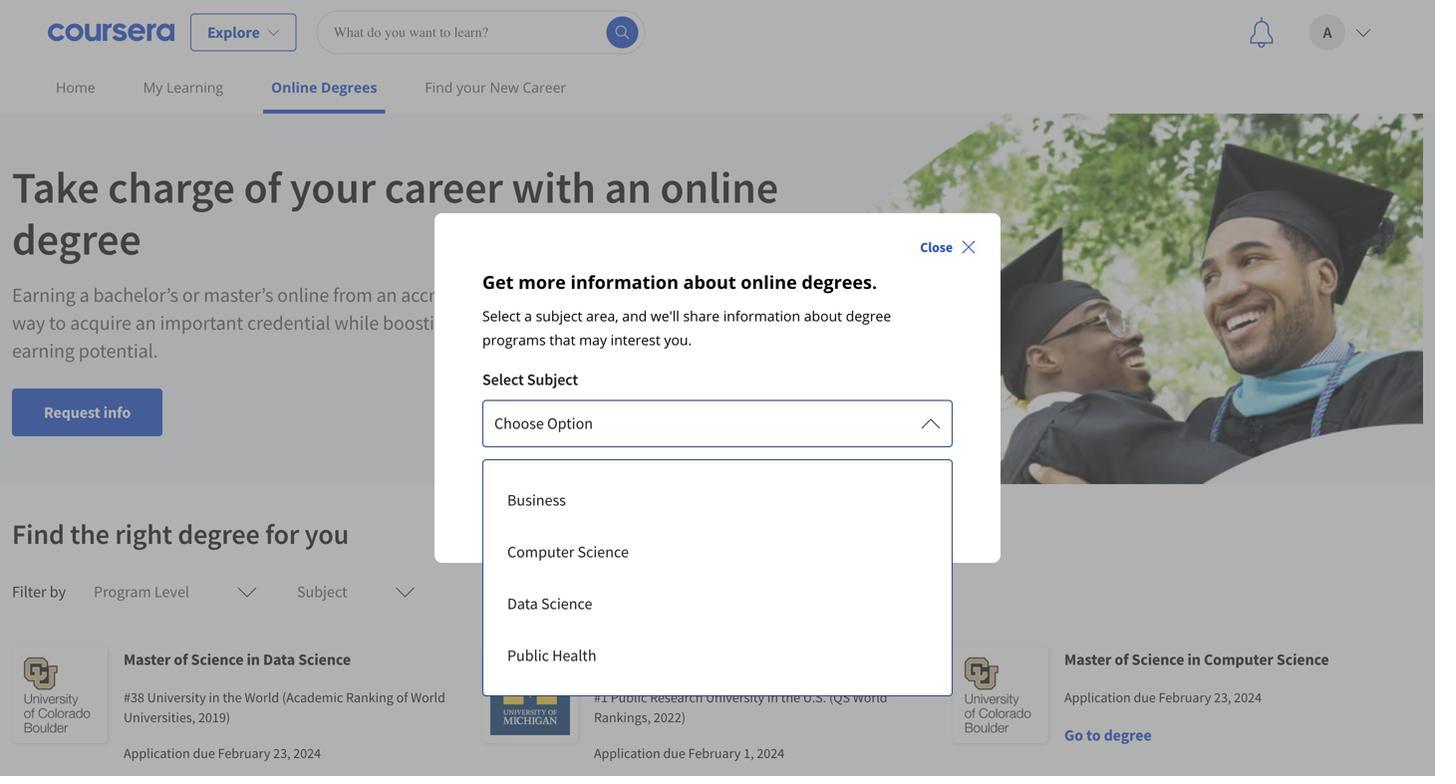Task type: vqa. For each thing, say whether or not it's contained in the screenshot.


Task type: describe. For each thing, give the bounding box(es) containing it.
due for master of applied data science
[[664, 745, 686, 763]]

subject
[[527, 370, 578, 390]]

get
[[483, 270, 514, 295]]

0 horizontal spatial application due february 23, 2024
[[124, 745, 321, 763]]

find your new career
[[425, 78, 567, 97]]

degree right go at the right bottom of the page
[[1104, 726, 1152, 746]]

2 horizontal spatial a
[[635, 283, 645, 308]]

in inside the #1 public research university in the u.s. (qs world rankings, 2022)
[[768, 689, 779, 707]]

online inside get more information about online degrees. 'dialog'
[[741, 270, 797, 295]]

master's
[[204, 283, 273, 308]]

2024 for master of science in data science
[[293, 745, 321, 763]]

skills,
[[600, 311, 646, 336]]

data inside select subject list box
[[508, 594, 538, 614]]

you.
[[664, 331, 692, 349]]

home
[[56, 78, 95, 97]]

application due february 1, 2024
[[594, 745, 785, 763]]

computer science
[[508, 542, 629, 562]]

with
[[512, 160, 596, 215]]

university of michigan image
[[483, 648, 578, 744]]

share
[[683, 307, 720, 326]]

0 horizontal spatial data
[[263, 650, 295, 670]]

(academic
[[282, 689, 343, 707]]

the inside the #1 public research university in the u.s. (qs world rankings, 2022)
[[782, 689, 801, 707]]

master for master of applied data science
[[594, 650, 641, 670]]

find the right degree for you
[[12, 517, 349, 552]]

2 horizontal spatial data
[[718, 650, 750, 670]]

1 vertical spatial to
[[1087, 726, 1101, 746]]

2019)
[[198, 709, 230, 727]]

0 horizontal spatial about
[[684, 270, 737, 295]]

business
[[508, 491, 566, 511]]

knowledge,
[[501, 311, 596, 336]]

career
[[523, 78, 567, 97]]

earning a bachelor's or master's online from an accredited university can be a flexible way to acquire an important credential while boosting your knowledge, skills, and earning potential.
[[12, 283, 708, 363]]

degree inside select a subject area, and we'll share information about degree programs that may interest you.
[[846, 307, 892, 326]]

subject
[[536, 307, 583, 326]]

master of applied data science
[[594, 650, 806, 670]]

option
[[547, 414, 593, 434]]

(qs
[[830, 689, 851, 707]]

choose option button
[[483, 400, 953, 448]]

learning
[[167, 78, 223, 97]]

public health
[[508, 646, 597, 666]]

my learning
[[143, 78, 223, 97]]

universities,
[[124, 709, 196, 727]]

your inside 'link'
[[457, 78, 486, 97]]

data science
[[508, 594, 593, 614]]

a for charge
[[79, 283, 89, 308]]

of inside #38 university in the world (academic ranking of world universities, 2019)
[[396, 689, 408, 707]]

boosting
[[383, 311, 455, 336]]

2022)
[[654, 709, 686, 727]]

get more information about online degrees.
[[483, 270, 878, 295]]

to inside earning a bachelor's or master's online from an accredited university can be a flexible way to acquire an important credential while boosting your knowledge, skills, and earning potential.
[[49, 311, 66, 336]]

info
[[103, 403, 131, 423]]

go
[[1065, 726, 1084, 746]]

potential.
[[79, 339, 158, 363]]

master for master of science in computer science
[[1065, 650, 1112, 670]]

#1
[[594, 689, 608, 707]]

earning
[[12, 283, 76, 308]]

university of colorado boulder image for master of science in data science
[[12, 648, 108, 744]]

select subject
[[483, 370, 578, 390]]

computer inside select subject list box
[[508, 542, 575, 562]]

may
[[579, 331, 607, 349]]

1 horizontal spatial an
[[376, 283, 397, 308]]

flexible
[[649, 283, 708, 308]]

#38 university in the world (academic ranking of world universities, 2019)
[[124, 689, 446, 727]]

in inside #38 university in the world (academic ranking of world universities, 2019)
[[209, 689, 220, 707]]

select subject list box
[[484, 461, 952, 696]]

university of colorado boulder image for master of science in computer science
[[953, 648, 1049, 744]]

credential
[[247, 311, 331, 336]]

find for find your new career
[[425, 78, 453, 97]]

of for master of science in data science
[[174, 650, 188, 670]]

february for master of science in data science
[[218, 745, 271, 763]]

home link
[[48, 65, 103, 110]]

#1 public research university in the u.s. (qs world rankings, 2022)
[[594, 689, 888, 727]]

charge
[[108, 160, 235, 215]]

select for select a subject area, and we'll share information about degree programs that may interest you.
[[483, 307, 521, 326]]

2 vertical spatial an
[[135, 311, 156, 336]]

request info button
[[12, 389, 163, 437]]

select for select subject
[[483, 370, 524, 390]]

1,
[[744, 745, 754, 763]]

about inside select a subject area, and we'll share information about degree programs that may interest you.
[[804, 307, 843, 326]]

request
[[44, 403, 100, 423]]

world for master of applied data science
[[853, 689, 888, 707]]

degrees.
[[802, 270, 878, 295]]

2024 for master of applied data science
[[757, 745, 785, 763]]

0 horizontal spatial the
[[70, 517, 110, 552]]

u.s.
[[804, 689, 827, 707]]

close
[[921, 238, 953, 256]]

degrees
[[321, 78, 377, 97]]

online degrees link
[[263, 65, 385, 114]]

a for more
[[525, 307, 532, 326]]

ranking
[[346, 689, 394, 707]]

programs
[[483, 331, 546, 349]]

your inside earning a bachelor's or master's online from an accredited university can be a flexible way to acquire an important credential while boosting your knowledge, skills, and earning potential.
[[459, 311, 497, 336]]

or
[[182, 283, 200, 308]]

world for master of science in data science
[[411, 689, 446, 707]]

right
[[115, 517, 172, 552]]

of inside the take charge of your career with an online degree
[[244, 160, 281, 215]]

filter
[[12, 582, 46, 602]]

applied
[[662, 650, 715, 670]]

close button
[[913, 229, 985, 265]]

your inside the take charge of your career with an online degree
[[290, 160, 376, 215]]

public inside select subject list box
[[508, 646, 549, 666]]

new
[[490, 78, 519, 97]]

1 vertical spatial computer
[[1204, 650, 1274, 670]]

that
[[550, 331, 576, 349]]

degree left for in the bottom of the page
[[178, 517, 260, 552]]



Task type: locate. For each thing, give the bounding box(es) containing it.
your down accredited on the top of the page
[[459, 311, 497, 336]]

university
[[147, 689, 206, 707], [706, 689, 765, 707]]

of
[[244, 160, 281, 215], [174, 650, 188, 670], [645, 650, 659, 670], [1115, 650, 1129, 670], [396, 689, 408, 707]]

3 world from the left
[[853, 689, 888, 707]]

1 world from the left
[[245, 689, 279, 707]]

online
[[661, 160, 779, 215], [741, 270, 797, 295], [277, 283, 329, 308]]

2 horizontal spatial 2024
[[1235, 689, 1262, 707]]

a
[[79, 283, 89, 308], [635, 283, 645, 308], [525, 307, 532, 326]]

an
[[605, 160, 652, 215], [376, 283, 397, 308], [135, 311, 156, 336]]

to right way
[[49, 311, 66, 336]]

world inside the #1 public research university in the u.s. (qs world rankings, 2022)
[[853, 689, 888, 707]]

choose
[[495, 414, 544, 434]]

world right (qs
[[853, 689, 888, 707]]

2 horizontal spatial february
[[1159, 689, 1212, 707]]

get more information about online degrees. dialog
[[435, 213, 1001, 563]]

to right go at the right bottom of the page
[[1087, 726, 1101, 746]]

application down 'rankings,'
[[594, 745, 661, 763]]

2 horizontal spatial world
[[853, 689, 888, 707]]

application up go to degree
[[1065, 689, 1131, 707]]

accredited
[[401, 283, 488, 308]]

master up "#38"
[[124, 650, 171, 670]]

0 vertical spatial your
[[457, 78, 486, 97]]

23, down 'master of science in computer science' at right
[[1215, 689, 1232, 707]]

information inside select a subject area, and we'll share information about degree programs that may interest you.
[[724, 307, 801, 326]]

0 vertical spatial public
[[508, 646, 549, 666]]

1 horizontal spatial and
[[650, 311, 681, 336]]

master for master of science in data science
[[124, 650, 171, 670]]

degree
[[12, 211, 141, 267], [846, 307, 892, 326], [178, 517, 260, 552], [1104, 726, 1152, 746]]

about
[[684, 270, 737, 295], [804, 307, 843, 326]]

1 horizontal spatial about
[[804, 307, 843, 326]]

1 vertical spatial find
[[12, 517, 65, 552]]

0 horizontal spatial master
[[124, 650, 171, 670]]

2 world from the left
[[411, 689, 446, 707]]

1 horizontal spatial world
[[411, 689, 446, 707]]

1 vertical spatial about
[[804, 307, 843, 326]]

0 horizontal spatial 23,
[[273, 745, 291, 763]]

acquire
[[70, 311, 131, 336]]

data
[[508, 594, 538, 614], [263, 650, 295, 670], [718, 650, 750, 670]]

0 horizontal spatial public
[[508, 646, 549, 666]]

university of colorado boulder image left go at the right bottom of the page
[[953, 648, 1049, 744]]

0 horizontal spatial to
[[49, 311, 66, 336]]

1 horizontal spatial the
[[223, 689, 242, 707]]

an down bachelor's
[[135, 311, 156, 336]]

1 horizontal spatial 2024
[[757, 745, 785, 763]]

application due february 23, 2024 down 2019)
[[124, 745, 321, 763]]

1 vertical spatial select
[[483, 370, 524, 390]]

by
[[50, 582, 66, 602]]

0 horizontal spatial and
[[622, 307, 647, 326]]

1 horizontal spatial a
[[525, 307, 532, 326]]

1 vertical spatial your
[[290, 160, 376, 215]]

1 horizontal spatial public
[[611, 689, 648, 707]]

1 vertical spatial public
[[611, 689, 648, 707]]

due down 2019)
[[193, 745, 215, 763]]

university inside #38 university in the world (academic ranking of world universities, 2019)
[[147, 689, 206, 707]]

world right ranking
[[411, 689, 446, 707]]

public left health
[[508, 646, 549, 666]]

research
[[650, 689, 703, 707]]

1 select from the top
[[483, 307, 521, 326]]

february down 2019)
[[218, 745, 271, 763]]

due for master of science in data science
[[193, 745, 215, 763]]

degree down degrees.
[[846, 307, 892, 326]]

1 vertical spatial information
[[724, 307, 801, 326]]

we'll
[[651, 307, 680, 326]]

0 vertical spatial about
[[684, 270, 737, 295]]

2024
[[1235, 689, 1262, 707], [293, 745, 321, 763], [757, 745, 785, 763]]

0 vertical spatial information
[[571, 270, 679, 295]]

university
[[492, 283, 573, 308]]

february left 1,
[[689, 745, 741, 763]]

be
[[610, 283, 631, 308]]

and up interest
[[622, 307, 647, 326]]

0 vertical spatial 23,
[[1215, 689, 1232, 707]]

2024 down #38 university in the world (academic ranking of world universities, 2019)
[[293, 745, 321, 763]]

information
[[571, 270, 679, 295], [724, 307, 801, 326]]

2 vertical spatial your
[[459, 311, 497, 336]]

1 horizontal spatial information
[[724, 307, 801, 326]]

of up universities,
[[174, 650, 188, 670]]

you
[[305, 517, 349, 552]]

1 horizontal spatial february
[[689, 745, 741, 763]]

None search field
[[317, 10, 646, 54]]

select a subject area, and we'll share information about degree programs that may interest you.
[[483, 307, 892, 349]]

select
[[483, 307, 521, 326], [483, 370, 524, 390]]

health
[[553, 646, 597, 666]]

your
[[457, 78, 486, 97], [290, 160, 376, 215], [459, 311, 497, 336]]

1 horizontal spatial application due february 23, 2024
[[1065, 689, 1262, 707]]

computer
[[508, 542, 575, 562], [1204, 650, 1274, 670]]

of for master of science in computer science
[[1115, 650, 1129, 670]]

area,
[[586, 307, 619, 326]]

your down online degrees link
[[290, 160, 376, 215]]

master of science in computer science
[[1065, 650, 1330, 670]]

choose option
[[495, 414, 593, 434]]

career
[[385, 160, 503, 215]]

2 horizontal spatial an
[[605, 160, 652, 215]]

due down 2022)
[[664, 745, 686, 763]]

0 horizontal spatial an
[[135, 311, 156, 336]]

0 horizontal spatial world
[[245, 689, 279, 707]]

february for master of applied data science
[[689, 745, 741, 763]]

data right applied
[[718, 650, 750, 670]]

online
[[271, 78, 317, 97]]

0 horizontal spatial university
[[147, 689, 206, 707]]

0 horizontal spatial a
[[79, 283, 89, 308]]

1 vertical spatial an
[[376, 283, 397, 308]]

world
[[245, 689, 279, 707], [411, 689, 446, 707], [853, 689, 888, 707]]

world down master of science in data science
[[245, 689, 279, 707]]

my
[[143, 78, 163, 97]]

1 horizontal spatial university
[[706, 689, 765, 707]]

0 horizontal spatial find
[[12, 517, 65, 552]]

of right ranking
[[396, 689, 408, 707]]

information up area,
[[571, 270, 679, 295]]

2 horizontal spatial the
[[782, 689, 801, 707]]

public inside the #1 public research university in the u.s. (qs world rankings, 2022)
[[611, 689, 648, 707]]

0 horizontal spatial computer
[[508, 542, 575, 562]]

go to degree
[[1065, 726, 1152, 746]]

and down flexible
[[650, 311, 681, 336]]

the up 2019)
[[223, 689, 242, 707]]

2 horizontal spatial application
[[1065, 689, 1131, 707]]

1 horizontal spatial due
[[664, 745, 686, 763]]

application for master of applied data science
[[594, 745, 661, 763]]

find left new
[[425, 78, 453, 97]]

0 horizontal spatial 2024
[[293, 745, 321, 763]]

2 select from the top
[[483, 370, 524, 390]]

of left applied
[[645, 650, 659, 670]]

online inside the take charge of your career with an online degree
[[661, 160, 779, 215]]

1 university of colorado boulder image from the left
[[12, 648, 108, 744]]

0 vertical spatial an
[[605, 160, 652, 215]]

1 master from the left
[[124, 650, 171, 670]]

the inside #38 university in the world (academic ranking of world universities, 2019)
[[223, 689, 242, 707]]

more
[[519, 270, 566, 295]]

can
[[577, 283, 606, 308]]

public up 'rankings,'
[[611, 689, 648, 707]]

find your new career link
[[417, 65, 574, 110]]

a up acquire
[[79, 283, 89, 308]]

0 horizontal spatial application
[[124, 745, 190, 763]]

to
[[49, 311, 66, 336], [1087, 726, 1101, 746]]

1 horizontal spatial to
[[1087, 726, 1101, 746]]

2 master from the left
[[594, 650, 641, 670]]

a right be
[[635, 283, 645, 308]]

1 vertical spatial application due february 23, 2024
[[124, 745, 321, 763]]

select inside select a subject area, and we'll share information about degree programs that may interest you.
[[483, 307, 521, 326]]

0 vertical spatial computer
[[508, 542, 575, 562]]

bachelor's
[[93, 283, 178, 308]]

science
[[578, 542, 629, 562], [541, 594, 593, 614], [191, 650, 244, 670], [298, 650, 351, 670], [753, 650, 806, 670], [1132, 650, 1185, 670], [1277, 650, 1330, 670]]

master up go at the right bottom of the page
[[1065, 650, 1112, 670]]

a inside select a subject area, and we'll share information about degree programs that may interest you.
[[525, 307, 532, 326]]

the
[[70, 517, 110, 552], [223, 689, 242, 707], [782, 689, 801, 707]]

coursera image
[[48, 16, 174, 48]]

data up public health
[[508, 594, 538, 614]]

1 horizontal spatial university of colorado boulder image
[[953, 648, 1049, 744]]

online inside earning a bachelor's or master's online from an accredited university can be a flexible way to acquire an important credential while boosting your knowledge, skills, and earning potential.
[[277, 283, 329, 308]]

and
[[622, 307, 647, 326], [650, 311, 681, 336]]

0 horizontal spatial information
[[571, 270, 679, 295]]

and inside earning a bachelor's or master's online from an accredited university can be a flexible way to acquire an important credential while boosting your knowledge, skills, and earning potential.
[[650, 311, 681, 336]]

university up universities,
[[147, 689, 206, 707]]

take
[[12, 160, 99, 215]]

1 horizontal spatial 23,
[[1215, 689, 1232, 707]]

find up filter by
[[12, 517, 65, 552]]

in
[[247, 650, 260, 670], [1188, 650, 1201, 670], [209, 689, 220, 707], [768, 689, 779, 707]]

0 vertical spatial select
[[483, 307, 521, 326]]

degree up earning
[[12, 211, 141, 267]]

request info
[[44, 403, 131, 423]]

0 vertical spatial to
[[49, 311, 66, 336]]

1 horizontal spatial find
[[425, 78, 453, 97]]

3 master from the left
[[1065, 650, 1112, 670]]

filter by
[[12, 582, 66, 602]]

february down 'master of science in computer science' at right
[[1159, 689, 1212, 707]]

application down universities,
[[124, 745, 190, 763]]

0 horizontal spatial february
[[218, 745, 271, 763]]

data up #38 university in the world (academic ranking of world universities, 2019)
[[263, 650, 295, 670]]

rankings,
[[594, 709, 651, 727]]

and inside select a subject area, and we'll share information about degree programs that may interest you.
[[622, 307, 647, 326]]

while
[[334, 311, 379, 336]]

find
[[425, 78, 453, 97], [12, 517, 65, 552]]

way
[[12, 311, 45, 336]]

an right from
[[376, 283, 397, 308]]

university down "master of applied data science"
[[706, 689, 765, 707]]

1 horizontal spatial data
[[508, 594, 538, 614]]

university inside the #1 public research university in the u.s. (qs world rankings, 2022)
[[706, 689, 765, 707]]

an inside the take charge of your career with an online degree
[[605, 160, 652, 215]]

from
[[333, 283, 373, 308]]

february
[[1159, 689, 1212, 707], [218, 745, 271, 763], [689, 745, 741, 763]]

earning
[[12, 339, 75, 363]]

about down degrees.
[[804, 307, 843, 326]]

2024 right 1,
[[757, 745, 785, 763]]

1 horizontal spatial application
[[594, 745, 661, 763]]

an right with
[[605, 160, 652, 215]]

select down programs
[[483, 370, 524, 390]]

0 horizontal spatial due
[[193, 745, 215, 763]]

2 horizontal spatial due
[[1134, 689, 1156, 707]]

master
[[124, 650, 171, 670], [594, 650, 641, 670], [1065, 650, 1112, 670]]

information right share
[[724, 307, 801, 326]]

2 horizontal spatial master
[[1065, 650, 1112, 670]]

1 horizontal spatial computer
[[1204, 650, 1274, 670]]

of right charge
[[244, 160, 281, 215]]

1 horizontal spatial master
[[594, 650, 641, 670]]

my learning link
[[135, 65, 231, 110]]

application for master of science in data science
[[124, 745, 190, 763]]

university of colorado boulder image
[[12, 648, 108, 744], [953, 648, 1049, 744]]

of up go to degree
[[1115, 650, 1129, 670]]

2024 down 'master of science in computer science' at right
[[1235, 689, 1262, 707]]

the left "u.s."
[[782, 689, 801, 707]]

23, down #38 university in the world (academic ranking of world universities, 2019)
[[273, 745, 291, 763]]

about up share
[[684, 270, 737, 295]]

find for find the right degree for you
[[12, 517, 65, 552]]

for
[[265, 517, 299, 552]]

application due february 23, 2024 down 'master of science in computer science' at right
[[1065, 689, 1262, 707]]

online degrees
[[271, 78, 377, 97]]

interest
[[611, 331, 661, 349]]

of for master of applied data science
[[645, 650, 659, 670]]

important
[[160, 311, 243, 336]]

1 vertical spatial 23,
[[273, 745, 291, 763]]

0 vertical spatial find
[[425, 78, 453, 97]]

the left right
[[70, 517, 110, 552]]

master up #1
[[594, 650, 641, 670]]

university of colorado boulder image left "#38"
[[12, 648, 108, 744]]

a up programs
[[525, 307, 532, 326]]

1 university from the left
[[147, 689, 206, 707]]

2 university from the left
[[706, 689, 765, 707]]

2 university of colorado boulder image from the left
[[953, 648, 1049, 744]]

find inside 'link'
[[425, 78, 453, 97]]

0 vertical spatial application due february 23, 2024
[[1065, 689, 1262, 707]]

public
[[508, 646, 549, 666], [611, 689, 648, 707]]

master of science in data science
[[124, 650, 351, 670]]

#38
[[124, 689, 144, 707]]

degree inside the take charge of your career with an online degree
[[12, 211, 141, 267]]

due up go to degree
[[1134, 689, 1156, 707]]

take charge of your career with an online degree
[[12, 160, 779, 267]]

0 horizontal spatial university of colorado boulder image
[[12, 648, 108, 744]]

your left new
[[457, 78, 486, 97]]

select up programs
[[483, 307, 521, 326]]



